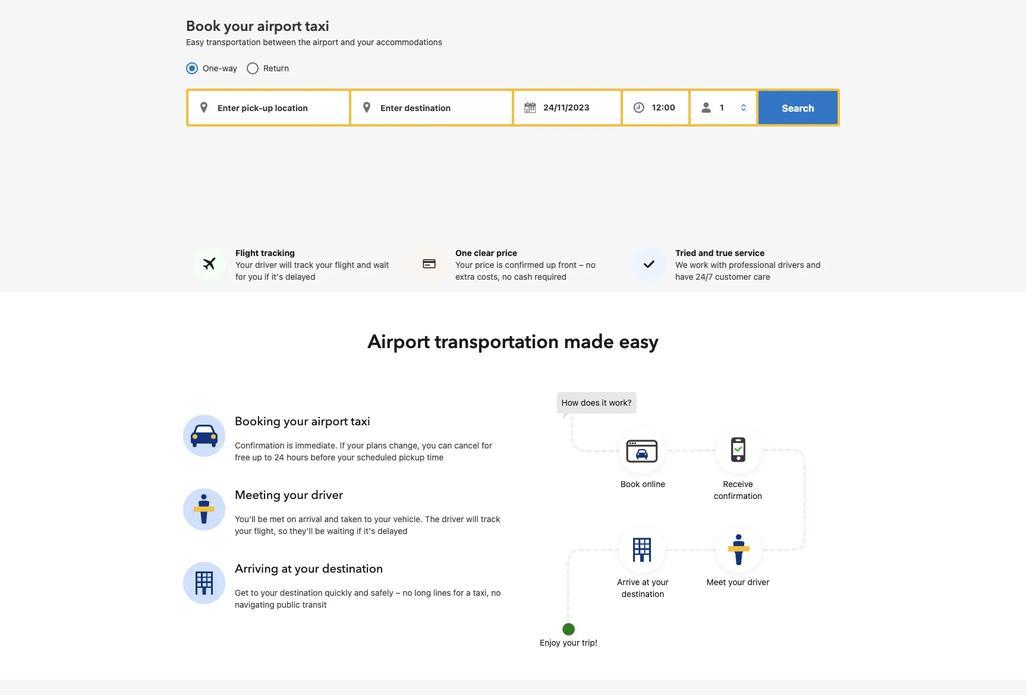 Task type: describe. For each thing, give the bounding box(es) containing it.
how
[[562, 398, 579, 408]]

12:00 button
[[623, 91, 689, 124]]

12:00
[[652, 102, 676, 113]]

your inside arrive at your destination
[[652, 577, 669, 587]]

immediate.
[[295, 440, 338, 450]]

true
[[716, 248, 733, 258]]

scheduled
[[357, 452, 397, 462]]

online
[[643, 479, 666, 489]]

for for flight tracking your driver will track your flight and wait for you if it's delayed
[[236, 271, 246, 282]]

how does it work?
[[562, 398, 632, 408]]

your inside get to your destination quickly and safely – no long lines for a taxi, no navigating public transit
[[261, 588, 278, 598]]

is inside confirmation is immediate. if your plans change, you can cancel for free up to 24 hours before your scheduled pickup time
[[287, 440, 293, 450]]

clear
[[474, 248, 495, 258]]

24
[[274, 452, 284, 462]]

24/11/2023 button
[[514, 91, 621, 124]]

trip!
[[582, 638, 598, 648]]

Enter pick-up location text field
[[189, 91, 349, 124]]

tried
[[676, 248, 697, 258]]

and inside get to your destination quickly and safely – no long lines for a taxi, no navigating public transit
[[354, 588, 369, 598]]

24/7
[[696, 271, 713, 282]]

arriving at your destination
[[235, 561, 383, 577]]

safely
[[371, 588, 393, 598]]

meet your driver
[[707, 577, 770, 587]]

waiting
[[327, 526, 354, 536]]

will inside flight tracking your driver will track your flight and wait for you if it's delayed
[[279, 260, 292, 270]]

one-
[[203, 63, 222, 73]]

before
[[311, 452, 336, 462]]

at for arriving
[[282, 561, 292, 577]]

receive confirmation
[[714, 479, 763, 501]]

at for arrive
[[642, 577, 650, 587]]

– inside get to your destination quickly and safely – no long lines for a taxi, no navigating public transit
[[396, 588, 401, 598]]

time
[[427, 452, 444, 462]]

you inside flight tracking your driver will track your flight and wait for you if it's delayed
[[248, 271, 262, 282]]

get to your destination quickly and safely – no long lines for a taxi, no navigating public transit
[[235, 588, 501, 610]]

you'll
[[235, 514, 256, 524]]

driver inside you'll be met on arrival and taken to your vehicle. the driver will track your flight, so they'll be waiting if it's delayed
[[442, 514, 464, 524]]

required
[[535, 271, 567, 282]]

your left accommodations
[[357, 37, 374, 47]]

your inside one clear price your price is confirmed up front – no extra costs, no cash required
[[456, 260, 473, 270]]

is inside one clear price your price is confirmed up front – no extra costs, no cash required
[[497, 260, 503, 270]]

to inside you'll be met on arrival and taken to your vehicle. the driver will track your flight, so they'll be waiting if it's delayed
[[364, 514, 372, 524]]

met
[[270, 514, 285, 524]]

up inside confirmation is immediate. if your plans change, you can cancel for free up to 24 hours before your scheduled pickup time
[[252, 452, 262, 462]]

enjoy your trip!
[[540, 638, 598, 648]]

on
[[287, 514, 296, 524]]

airport for book
[[257, 17, 302, 36]]

service
[[735, 248, 765, 258]]

confirmed
[[505, 260, 544, 270]]

book for online
[[621, 479, 640, 489]]

free
[[235, 452, 250, 462]]

accommodations
[[376, 37, 442, 47]]

professional
[[729, 260, 776, 270]]

meeting
[[235, 487, 281, 503]]

24/11/2023
[[544, 102, 590, 113]]

and inside flight tracking your driver will track your flight and wait for you if it's delayed
[[357, 260, 371, 270]]

public
[[277, 600, 300, 610]]

your right the meet
[[729, 577, 745, 587]]

flight,
[[254, 526, 276, 536]]

get
[[235, 588, 249, 598]]

no right taxi, on the left
[[491, 588, 501, 598]]

and up work
[[699, 248, 714, 258]]

search button
[[759, 91, 838, 124]]

up inside one clear price your price is confirmed up front – no extra costs, no cash required
[[546, 260, 556, 270]]

destination for arriving at your destination
[[322, 561, 383, 577]]

transit
[[302, 600, 327, 610]]

your inside flight tracking your driver will track your flight and wait for you if it's delayed
[[316, 260, 333, 270]]

your up on
[[284, 487, 308, 503]]

airport transportation made easy
[[368, 329, 659, 355]]

track inside flight tracking your driver will track your flight and wait for you if it's delayed
[[294, 260, 314, 270]]

your down if
[[338, 452, 355, 462]]

the
[[425, 514, 440, 524]]

and inside book your airport taxi easy transportation between the airport and your accommodations
[[341, 37, 355, 47]]

booking airport taxi image for arriving at your destination
[[183, 563, 225, 605]]

book for your
[[186, 17, 221, 36]]

enjoy
[[540, 638, 561, 648]]

will inside you'll be met on arrival and taken to your vehicle. the driver will track your flight, so they'll be waiting if it's delayed
[[466, 514, 479, 524]]

driver right the meet
[[748, 577, 770, 587]]

book your airport taxi easy transportation between the airport and your accommodations
[[186, 17, 442, 47]]

arriving
[[235, 561, 279, 577]]

transportation inside book your airport taxi easy transportation between the airport and your accommodations
[[206, 37, 261, 47]]

your left trip!
[[563, 638, 580, 648]]

if
[[340, 440, 345, 450]]

arrival
[[299, 514, 322, 524]]

your up "way"
[[224, 17, 254, 36]]

– inside one clear price your price is confirmed up front – no extra costs, no cash required
[[579, 260, 584, 270]]

they'll
[[290, 526, 313, 536]]

taken
[[341, 514, 362, 524]]

delayed inside you'll be met on arrival and taken to your vehicle. the driver will track your flight, so they'll be waiting if it's delayed
[[378, 526, 408, 536]]

cancel
[[454, 440, 480, 450]]

0 vertical spatial be
[[258, 514, 268, 524]]

cash
[[514, 271, 532, 282]]

0 horizontal spatial price
[[475, 260, 494, 270]]

flight
[[335, 260, 355, 270]]

pickup
[[399, 452, 425, 462]]

receive
[[723, 479, 753, 489]]

confirmation
[[235, 440, 285, 450]]



Task type: vqa. For each thing, say whether or not it's contained in the screenshot.
7 March 2024 Checkbox
no



Task type: locate. For each thing, give the bounding box(es) containing it.
taxi up the
[[305, 17, 329, 36]]

booking airport taxi image
[[557, 392, 807, 642], [183, 415, 225, 457], [183, 489, 225, 531], [183, 563, 225, 605]]

1 vertical spatial will
[[466, 514, 479, 524]]

your
[[236, 260, 253, 270], [456, 260, 473, 270]]

flight tracking your driver will track your flight and wait for you if it's delayed
[[236, 248, 389, 282]]

1 vertical spatial price
[[475, 260, 494, 270]]

track inside you'll be met on arrival and taken to your vehicle. the driver will track your flight, so they'll be waiting if it's delayed
[[481, 514, 500, 524]]

1 horizontal spatial taxi
[[351, 414, 370, 430]]

delayed down vehicle.
[[378, 526, 408, 536]]

0 vertical spatial is
[[497, 260, 503, 270]]

0 horizontal spatial it's
[[272, 271, 283, 282]]

1 vertical spatial be
[[315, 526, 325, 536]]

0 horizontal spatial for
[[236, 271, 246, 282]]

0 horizontal spatial be
[[258, 514, 268, 524]]

for left a
[[453, 588, 464, 598]]

no left cash
[[502, 271, 512, 282]]

your left flight
[[316, 260, 333, 270]]

1 horizontal spatial be
[[315, 526, 325, 536]]

book online
[[621, 479, 666, 489]]

one clear price your price is confirmed up front – no extra costs, no cash required
[[456, 248, 596, 282]]

is up costs,
[[497, 260, 503, 270]]

airport up between
[[257, 17, 302, 36]]

if down tracking
[[265, 271, 269, 282]]

1 horizontal spatial if
[[357, 526, 362, 536]]

1 horizontal spatial transportation
[[435, 329, 559, 355]]

you up time
[[422, 440, 436, 450]]

have
[[676, 271, 694, 282]]

and left wait
[[357, 260, 371, 270]]

2 vertical spatial for
[[453, 588, 464, 598]]

at right the arrive
[[642, 577, 650, 587]]

for inside confirmation is immediate. if your plans change, you can cancel for free up to 24 hours before your scheduled pickup time
[[482, 440, 492, 450]]

1 horizontal spatial at
[[642, 577, 650, 587]]

will
[[279, 260, 292, 270], [466, 514, 479, 524]]

your down you'll
[[235, 526, 252, 536]]

delayed inside flight tracking your driver will track your flight and wait for you if it's delayed
[[285, 271, 315, 282]]

booking
[[235, 414, 281, 430]]

0 vertical spatial airport
[[257, 17, 302, 36]]

book up easy
[[186, 17, 221, 36]]

your inside flight tracking your driver will track your flight and wait for you if it's delayed
[[236, 260, 253, 270]]

booking airport taxi image for booking your airport taxi
[[183, 415, 225, 457]]

destination up public
[[280, 588, 323, 598]]

you down flight
[[248, 271, 262, 282]]

will down tracking
[[279, 260, 292, 270]]

booking airport taxi image for meeting your driver
[[183, 489, 225, 531]]

taxi,
[[473, 588, 489, 598]]

destination up the quickly on the bottom left of page
[[322, 561, 383, 577]]

0 horizontal spatial if
[[265, 271, 269, 282]]

book
[[186, 17, 221, 36], [621, 479, 640, 489]]

and left safely
[[354, 588, 369, 598]]

no right front
[[586, 260, 596, 270]]

1 your from the left
[[236, 260, 253, 270]]

1 vertical spatial book
[[621, 479, 640, 489]]

work?
[[609, 398, 632, 408]]

2 vertical spatial airport
[[311, 414, 348, 430]]

0 vertical spatial delayed
[[285, 271, 315, 282]]

extra
[[456, 271, 475, 282]]

track down tracking
[[294, 260, 314, 270]]

2 vertical spatial to
[[251, 588, 259, 598]]

destination for get to your destination quickly and safely – no long lines for a taxi, no navigating public transit
[[280, 588, 323, 598]]

taxi
[[305, 17, 329, 36], [351, 414, 370, 430]]

can
[[438, 440, 452, 450]]

0 horizontal spatial at
[[282, 561, 292, 577]]

arrive at your destination
[[617, 577, 669, 599]]

book inside book your airport taxi easy transportation between the airport and your accommodations
[[186, 17, 221, 36]]

for inside get to your destination quickly and safely – no long lines for a taxi, no navigating public transit
[[453, 588, 464, 598]]

0 vertical spatial will
[[279, 260, 292, 270]]

delayed
[[285, 271, 315, 282], [378, 526, 408, 536]]

plans
[[366, 440, 387, 450]]

meet
[[707, 577, 726, 587]]

to
[[264, 452, 272, 462], [364, 514, 372, 524], [251, 588, 259, 598]]

0 vertical spatial to
[[264, 452, 272, 462]]

so
[[278, 526, 287, 536]]

1 vertical spatial up
[[252, 452, 262, 462]]

we
[[676, 260, 688, 270]]

easy
[[619, 329, 659, 355]]

1 vertical spatial if
[[357, 526, 362, 536]]

up down the confirmation
[[252, 452, 262, 462]]

is up hours
[[287, 440, 293, 450]]

1 vertical spatial for
[[482, 440, 492, 450]]

your down flight
[[236, 260, 253, 270]]

0 horizontal spatial transportation
[[206, 37, 261, 47]]

made
[[564, 329, 614, 355]]

destination inside get to your destination quickly and safely – no long lines for a taxi, no navigating public transit
[[280, 588, 323, 598]]

price up the confirmed
[[497, 248, 517, 258]]

2 horizontal spatial to
[[364, 514, 372, 524]]

no left the long
[[403, 588, 412, 598]]

0 vertical spatial track
[[294, 260, 314, 270]]

and right the
[[341, 37, 355, 47]]

2 your from the left
[[456, 260, 473, 270]]

1 horizontal spatial book
[[621, 479, 640, 489]]

0 horizontal spatial up
[[252, 452, 262, 462]]

work
[[690, 260, 709, 270]]

the
[[298, 37, 311, 47]]

to inside get to your destination quickly and safely – no long lines for a taxi, no navigating public transit
[[251, 588, 259, 598]]

your up navigating
[[261, 588, 278, 598]]

1 horizontal spatial for
[[453, 588, 464, 598]]

between
[[263, 37, 296, 47]]

if inside you'll be met on arrival and taken to your vehicle. the driver will track your flight, so they'll be waiting if it's delayed
[[357, 526, 362, 536]]

navigating
[[235, 600, 275, 610]]

–
[[579, 260, 584, 270], [396, 588, 401, 598]]

1 horizontal spatial track
[[481, 514, 500, 524]]

confirmation
[[714, 491, 763, 501]]

0 vertical spatial transportation
[[206, 37, 261, 47]]

1 vertical spatial delayed
[[378, 526, 408, 536]]

your right if
[[347, 440, 364, 450]]

price down clear at the top
[[475, 260, 494, 270]]

1 horizontal spatial it's
[[364, 526, 375, 536]]

does
[[581, 398, 600, 408]]

driver right the
[[442, 514, 464, 524]]

1 vertical spatial airport
[[313, 37, 338, 47]]

for down flight
[[236, 271, 246, 282]]

it's right waiting
[[364, 526, 375, 536]]

arrive
[[617, 577, 640, 587]]

way
[[222, 63, 237, 73]]

confirmation is immediate. if your plans change, you can cancel for free up to 24 hours before your scheduled pickup time
[[235, 440, 492, 462]]

0 horizontal spatial track
[[294, 260, 314, 270]]

at inside arrive at your destination
[[642, 577, 650, 587]]

be up flight,
[[258, 514, 268, 524]]

0 vertical spatial up
[[546, 260, 556, 270]]

your left vehicle.
[[374, 514, 391, 524]]

0 vertical spatial price
[[497, 248, 517, 258]]

a
[[466, 588, 471, 598]]

1 vertical spatial it's
[[364, 526, 375, 536]]

up
[[546, 260, 556, 270], [252, 452, 262, 462]]

be down "arrival"
[[315, 526, 325, 536]]

0 horizontal spatial your
[[236, 260, 253, 270]]

one
[[456, 248, 472, 258]]

Enter destination text field
[[351, 91, 512, 124]]

drivers
[[778, 260, 804, 270]]

destination for arrive at your destination
[[622, 589, 664, 599]]

0 vertical spatial book
[[186, 17, 221, 36]]

with
[[711, 260, 727, 270]]

your
[[224, 17, 254, 36], [357, 37, 374, 47], [316, 260, 333, 270], [284, 414, 308, 430], [347, 440, 364, 450], [338, 452, 355, 462], [284, 487, 308, 503], [374, 514, 391, 524], [235, 526, 252, 536], [295, 561, 319, 577], [652, 577, 669, 587], [729, 577, 745, 587], [261, 588, 278, 598], [563, 638, 580, 648]]

0 horizontal spatial delayed
[[285, 271, 315, 282]]

1 horizontal spatial will
[[466, 514, 479, 524]]

it's
[[272, 271, 283, 282], [364, 526, 375, 536]]

0 vertical spatial taxi
[[305, 17, 329, 36]]

meeting your driver
[[235, 487, 343, 503]]

one-way
[[203, 63, 237, 73]]

at right arriving
[[282, 561, 292, 577]]

taxi for booking
[[351, 414, 370, 430]]

to left the 24
[[264, 452, 272, 462]]

return
[[263, 63, 289, 73]]

destination inside arrive at your destination
[[622, 589, 664, 599]]

1 horizontal spatial delayed
[[378, 526, 408, 536]]

you inside confirmation is immediate. if your plans change, you can cancel for free up to 24 hours before your scheduled pickup time
[[422, 440, 436, 450]]

taxi for book
[[305, 17, 329, 36]]

1 horizontal spatial is
[[497, 260, 503, 270]]

to up navigating
[[251, 588, 259, 598]]

book left online
[[621, 479, 640, 489]]

1 vertical spatial transportation
[[435, 329, 559, 355]]

quickly
[[325, 588, 352, 598]]

1 horizontal spatial you
[[422, 440, 436, 450]]

0 horizontal spatial taxi
[[305, 17, 329, 36]]

1 vertical spatial to
[[364, 514, 372, 524]]

1 horizontal spatial –
[[579, 260, 584, 270]]

0 vertical spatial it's
[[272, 271, 283, 282]]

you'll be met on arrival and taken to your vehicle. the driver will track your flight, so they'll be waiting if it's delayed
[[235, 514, 500, 536]]

and inside you'll be met on arrival and taken to your vehicle. the driver will track your flight, so they'll be waiting if it's delayed
[[324, 514, 339, 524]]

2 horizontal spatial for
[[482, 440, 492, 450]]

and
[[341, 37, 355, 47], [699, 248, 714, 258], [357, 260, 371, 270], [807, 260, 821, 270], [324, 514, 339, 524], [354, 588, 369, 598]]

driver up "arrival"
[[311, 487, 343, 503]]

front
[[558, 260, 577, 270]]

easy
[[186, 37, 204, 47]]

it's inside flight tracking your driver will track your flight and wait for you if it's delayed
[[272, 271, 283, 282]]

for right cancel
[[482, 440, 492, 450]]

hours
[[287, 452, 308, 462]]

0 vertical spatial if
[[265, 271, 269, 282]]

be
[[258, 514, 268, 524], [315, 526, 325, 536]]

– right front
[[579, 260, 584, 270]]

long
[[415, 588, 431, 598]]

taxi up plans
[[351, 414, 370, 430]]

it's down tracking
[[272, 271, 283, 282]]

0 horizontal spatial to
[[251, 588, 259, 598]]

0 horizontal spatial book
[[186, 17, 221, 36]]

no
[[586, 260, 596, 270], [502, 271, 512, 282], [403, 588, 412, 598], [491, 588, 501, 598]]

wait
[[373, 260, 389, 270]]

1 horizontal spatial price
[[497, 248, 517, 258]]

tried and true service we work with professional drivers and have 24/7 customer care
[[676, 248, 821, 282]]

your up transit
[[295, 561, 319, 577]]

airport up if
[[311, 414, 348, 430]]

vehicle.
[[393, 514, 423, 524]]

care
[[754, 271, 770, 282]]

you
[[248, 271, 262, 282], [422, 440, 436, 450]]

costs,
[[477, 271, 500, 282]]

change,
[[389, 440, 420, 450]]

delayed down tracking
[[285, 271, 315, 282]]

driver down tracking
[[255, 260, 277, 270]]

airport for booking
[[311, 414, 348, 430]]

0 horizontal spatial is
[[287, 440, 293, 450]]

flight
[[236, 248, 259, 258]]

if down taken
[[357, 526, 362, 536]]

track right the
[[481, 514, 500, 524]]

it
[[602, 398, 607, 408]]

and right drivers
[[807, 260, 821, 270]]

0 horizontal spatial will
[[279, 260, 292, 270]]

transportation
[[206, 37, 261, 47], [435, 329, 559, 355]]

0 horizontal spatial you
[[248, 271, 262, 282]]

your down one
[[456, 260, 473, 270]]

to right taken
[[364, 514, 372, 524]]

lines
[[433, 588, 451, 598]]

0 horizontal spatial –
[[396, 588, 401, 598]]

1 vertical spatial track
[[481, 514, 500, 524]]

destination
[[322, 561, 383, 577], [280, 588, 323, 598], [622, 589, 664, 599]]

if
[[265, 271, 269, 282], [357, 526, 362, 536]]

1 vertical spatial is
[[287, 440, 293, 450]]

booking your airport taxi
[[235, 414, 370, 430]]

if inside flight tracking your driver will track your flight and wait for you if it's delayed
[[265, 271, 269, 282]]

for inside flight tracking your driver will track your flight and wait for you if it's delayed
[[236, 271, 246, 282]]

0 vertical spatial for
[[236, 271, 246, 282]]

for for confirmation is immediate. if your plans change, you can cancel for free up to 24 hours before your scheduled pickup time
[[482, 440, 492, 450]]

will right the
[[466, 514, 479, 524]]

1 vertical spatial –
[[396, 588, 401, 598]]

airport
[[368, 329, 430, 355]]

and up waiting
[[324, 514, 339, 524]]

customer
[[715, 271, 752, 282]]

airport right the
[[313, 37, 338, 47]]

0 vertical spatial you
[[248, 271, 262, 282]]

it's inside you'll be met on arrival and taken to your vehicle. the driver will track your flight, so they'll be waiting if it's delayed
[[364, 526, 375, 536]]

– right safely
[[396, 588, 401, 598]]

to inside confirmation is immediate. if your plans change, you can cancel for free up to 24 hours before your scheduled pickup time
[[264, 452, 272, 462]]

driver
[[255, 260, 277, 270], [311, 487, 343, 503], [442, 514, 464, 524], [748, 577, 770, 587]]

1 vertical spatial taxi
[[351, 414, 370, 430]]

0 vertical spatial –
[[579, 260, 584, 270]]

1 horizontal spatial to
[[264, 452, 272, 462]]

1 horizontal spatial your
[[456, 260, 473, 270]]

1 horizontal spatial up
[[546, 260, 556, 270]]

your up immediate.
[[284, 414, 308, 430]]

taxi inside book your airport taxi easy transportation between the airport and your accommodations
[[305, 17, 329, 36]]

your right the arrive
[[652, 577, 669, 587]]

up up the required
[[546, 260, 556, 270]]

driver inside flight tracking your driver will track your flight and wait for you if it's delayed
[[255, 260, 277, 270]]

destination down the arrive
[[622, 589, 664, 599]]

search
[[782, 103, 815, 114]]

1 vertical spatial you
[[422, 440, 436, 450]]



